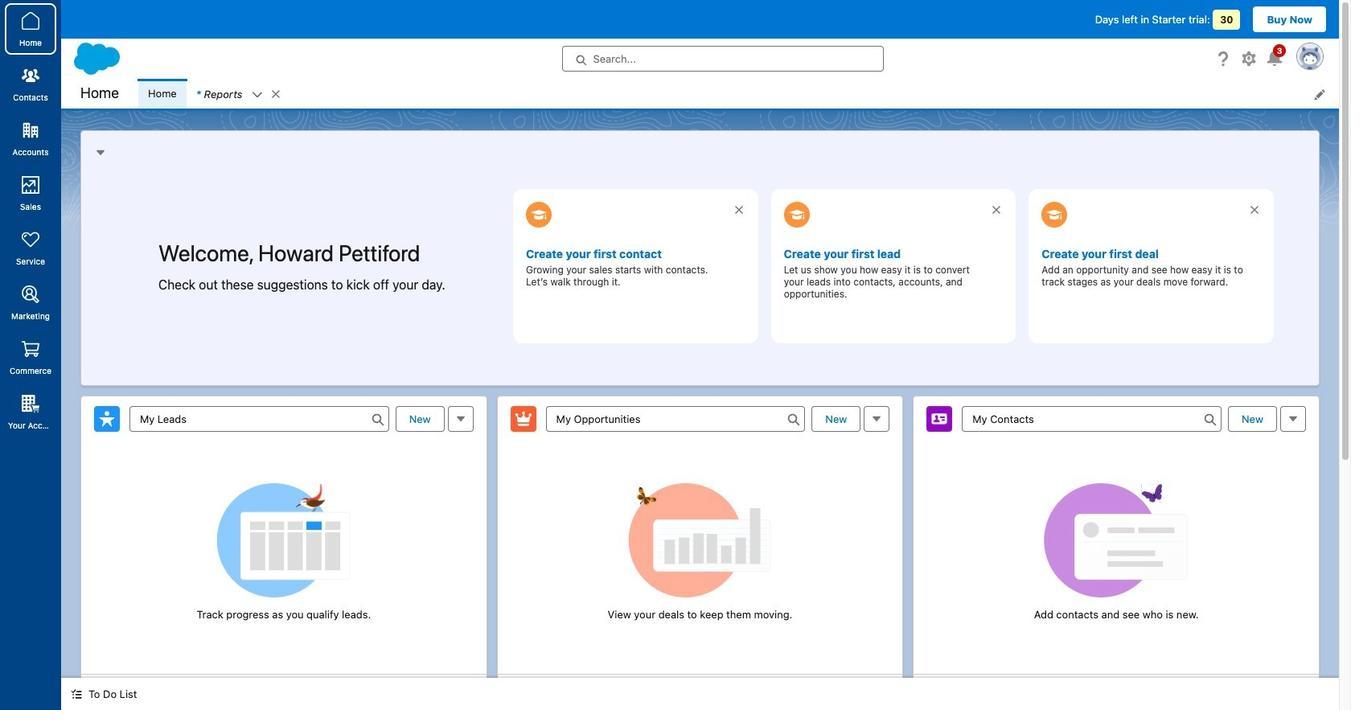 Task type: describe. For each thing, give the bounding box(es) containing it.
1 vertical spatial text default image
[[71, 689, 82, 700]]

2 select an option text field from the left
[[546, 406, 806, 432]]

1 select an option text field from the left
[[130, 406, 389, 432]]



Task type: locate. For each thing, give the bounding box(es) containing it.
list
[[138, 79, 1339, 109]]

text default image
[[271, 88, 282, 100]]

list item
[[186, 79, 289, 109]]

text default image
[[252, 89, 263, 100], [71, 689, 82, 700]]

Select an Option text field
[[130, 406, 389, 432], [546, 406, 806, 432]]

0 horizontal spatial text default image
[[71, 689, 82, 700]]

1 horizontal spatial text default image
[[252, 89, 263, 100]]

1 horizontal spatial select an option text field
[[546, 406, 806, 432]]

0 horizontal spatial select an option text field
[[130, 406, 389, 432]]

0 vertical spatial text default image
[[252, 89, 263, 100]]



